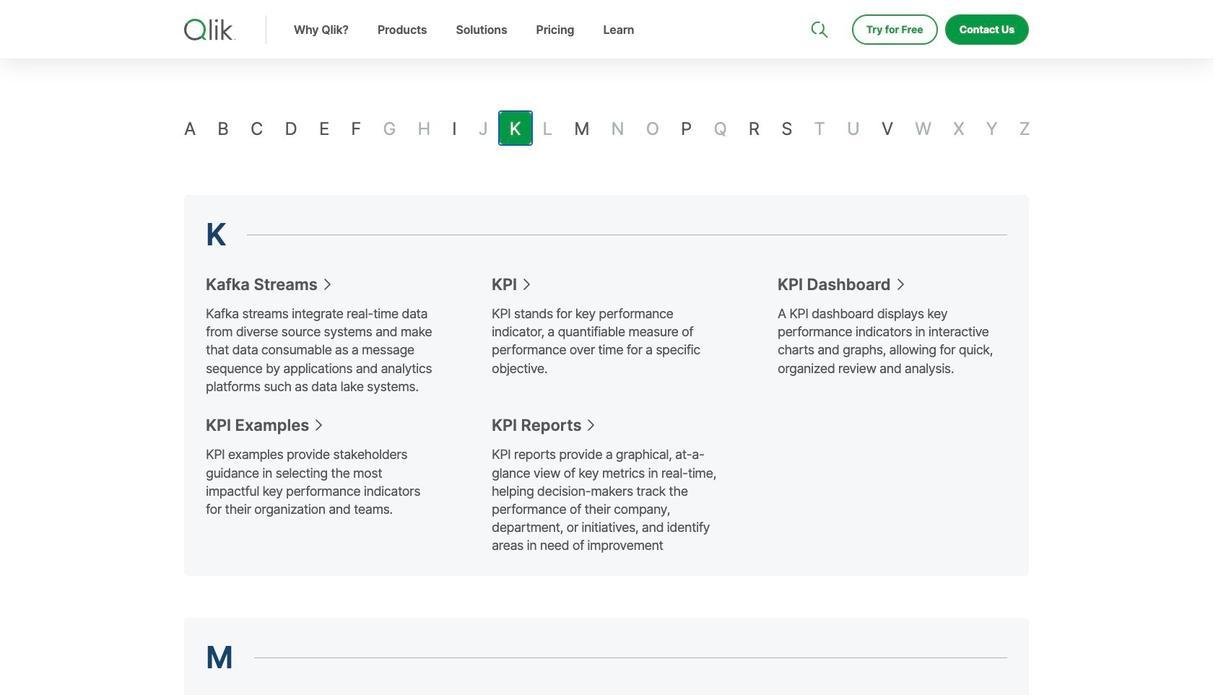 Task type: locate. For each thing, give the bounding box(es) containing it.
login image
[[983, 0, 995, 12]]

qlik image
[[184, 19, 236, 40]]

company image
[[896, 0, 908, 12]]



Task type: vqa. For each thing, say whether or not it's contained in the screenshot.
Contact Sales link
no



Task type: describe. For each thing, give the bounding box(es) containing it.
support image
[[812, 0, 824, 12]]



